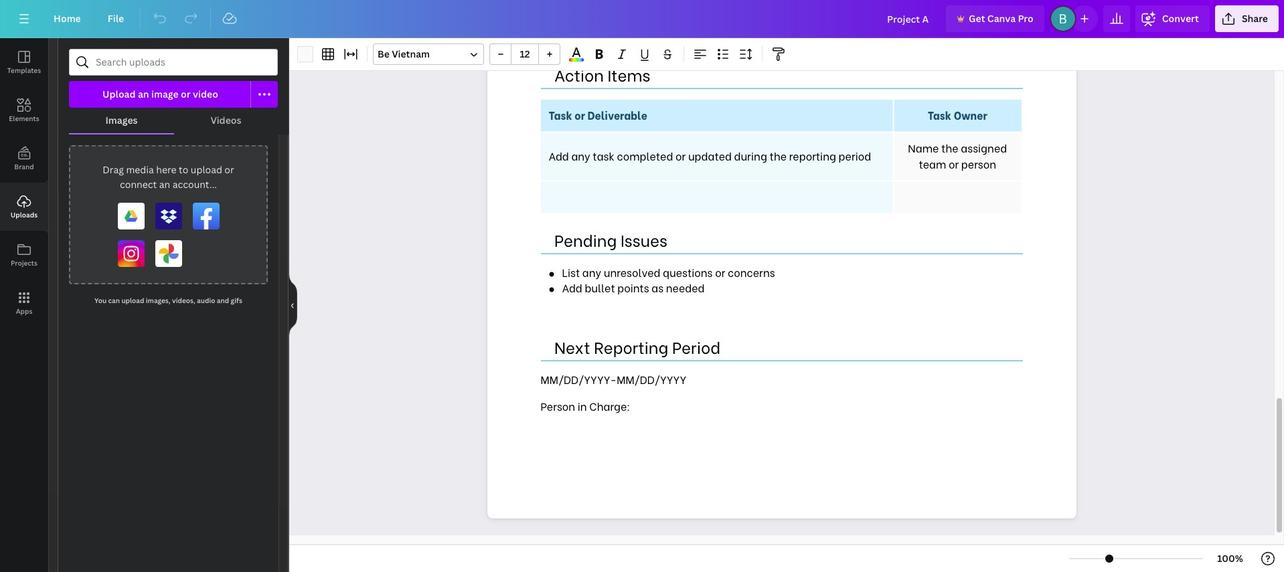 Task type: vqa. For each thing, say whether or not it's contained in the screenshot.
audio at left bottom
yes



Task type: locate. For each thing, give the bounding box(es) containing it.
an left image
[[138, 88, 149, 100]]

None text field
[[487, 0, 1077, 519]]

0 vertical spatial or
[[181, 88, 191, 100]]

an inside 'drag media here to upload or connect an account...'
[[159, 178, 170, 191]]

color range image
[[569, 58, 584, 62]]

0 horizontal spatial an
[[138, 88, 149, 100]]

– – number field
[[516, 48, 534, 60]]

bullet
[[585, 280, 615, 295]]

any
[[583, 265, 601, 280]]

upload
[[191, 163, 222, 176], [121, 296, 144, 305]]

1 vertical spatial an
[[159, 178, 170, 191]]

get canva pro
[[969, 12, 1034, 25]]

group
[[490, 44, 561, 65]]

images
[[105, 114, 138, 127]]

upload up account...
[[191, 163, 222, 176]]

concerns
[[728, 265, 775, 280]]

templates button
[[0, 38, 48, 86]]

media
[[126, 163, 154, 176]]

projects
[[11, 258, 38, 268]]

mm/dd/yyyy-
[[541, 372, 617, 387]]

charge:
[[590, 398, 630, 414]]

person
[[541, 398, 575, 414]]

1 horizontal spatial an
[[159, 178, 170, 191]]

projects button
[[0, 231, 48, 279]]

list
[[562, 265, 580, 280]]

or inside list any unresolved questions or concerns add bullet points as needed
[[715, 265, 725, 280]]

main menu bar
[[0, 0, 1284, 38]]

1 horizontal spatial upload
[[191, 163, 222, 176]]

100%
[[1218, 552, 1244, 565]]

an inside button
[[138, 88, 149, 100]]

or right to
[[225, 163, 234, 176]]

upload right the can
[[121, 296, 144, 305]]

file
[[108, 12, 124, 25]]

0 vertical spatial upload
[[191, 163, 222, 176]]

be vietnam button
[[373, 44, 484, 65]]

convert button
[[1136, 5, 1210, 32]]

side panel tab list
[[0, 38, 48, 327]]

get
[[969, 12, 985, 25]]

upload an image or video button
[[69, 81, 251, 108]]

convert
[[1162, 12, 1199, 25]]

0 vertical spatial an
[[138, 88, 149, 100]]

apps
[[16, 307, 32, 316]]

1 vertical spatial or
[[225, 163, 234, 176]]

2 horizontal spatial or
[[715, 265, 725, 280]]

2 vertical spatial or
[[715, 265, 725, 280]]

here
[[156, 163, 177, 176]]

share button
[[1215, 5, 1279, 32]]

or
[[181, 88, 191, 100], [225, 163, 234, 176], [715, 265, 725, 280]]

brand button
[[0, 135, 48, 183]]

1 vertical spatial upload
[[121, 296, 144, 305]]

or left the video
[[181, 88, 191, 100]]

1 horizontal spatial or
[[225, 163, 234, 176]]

0 horizontal spatial or
[[181, 88, 191, 100]]

an
[[138, 88, 149, 100], [159, 178, 170, 191]]

be
[[378, 48, 390, 60]]

or left concerns
[[715, 265, 725, 280]]

home link
[[43, 5, 92, 32]]

pro
[[1018, 12, 1034, 25]]

videos,
[[172, 296, 195, 305]]

apps button
[[0, 279, 48, 327]]

an down here
[[159, 178, 170, 191]]



Task type: describe. For each thing, give the bounding box(es) containing it.
uploads button
[[0, 183, 48, 231]]

questions
[[663, 265, 713, 280]]

to
[[179, 163, 188, 176]]

elements button
[[0, 86, 48, 135]]

you can upload images, videos, audio and gifs
[[94, 296, 242, 305]]

#fafafa image
[[297, 46, 313, 62]]

Design title text field
[[877, 5, 941, 32]]

list any unresolved questions or concerns add bullet points as needed
[[562, 265, 775, 295]]

upload
[[103, 88, 136, 100]]

points
[[618, 280, 649, 295]]

100% button
[[1209, 548, 1252, 570]]

mm/dd/yyyy-mm/dd/yyyy
[[541, 372, 687, 387]]

hide image
[[289, 273, 297, 338]]

images,
[[146, 296, 170, 305]]

gifs
[[231, 296, 242, 305]]

canva
[[988, 12, 1016, 25]]

in
[[578, 398, 587, 414]]

image
[[151, 88, 179, 100]]

account...
[[173, 178, 217, 191]]

upload an image or video
[[103, 88, 218, 100]]

or inside button
[[181, 88, 191, 100]]

unresolved
[[604, 265, 661, 280]]

videos button
[[174, 108, 278, 133]]

home
[[54, 12, 81, 25]]

get canva pro button
[[946, 5, 1045, 32]]

can
[[108, 296, 120, 305]]

be vietnam
[[378, 48, 430, 60]]

needed
[[666, 280, 705, 295]]

or inside 'drag media here to upload or connect an account...'
[[225, 163, 234, 176]]

video
[[193, 88, 218, 100]]

templates
[[7, 66, 41, 75]]

person in charge:
[[541, 398, 633, 414]]

audio
[[197, 296, 215, 305]]

and
[[217, 296, 229, 305]]

0 horizontal spatial upload
[[121, 296, 144, 305]]

as
[[652, 280, 664, 295]]

elements
[[9, 114, 39, 123]]

videos
[[211, 114, 241, 127]]

mm/dd/yyyy
[[617, 372, 687, 387]]

images button
[[69, 108, 174, 133]]

connect
[[120, 178, 157, 191]]

add
[[562, 280, 582, 295]]

uploads
[[11, 210, 38, 220]]

none text field containing list any unresolved questions or concerns
[[487, 0, 1077, 519]]

you
[[94, 296, 107, 305]]

drag
[[103, 163, 124, 176]]

vietnam
[[392, 48, 430, 60]]

Search uploads search field
[[96, 50, 269, 75]]

brand
[[14, 162, 34, 171]]

file button
[[97, 5, 135, 32]]

share
[[1242, 12, 1268, 25]]

upload inside 'drag media here to upload or connect an account...'
[[191, 163, 222, 176]]

drag media here to upload or connect an account...
[[103, 163, 234, 191]]



